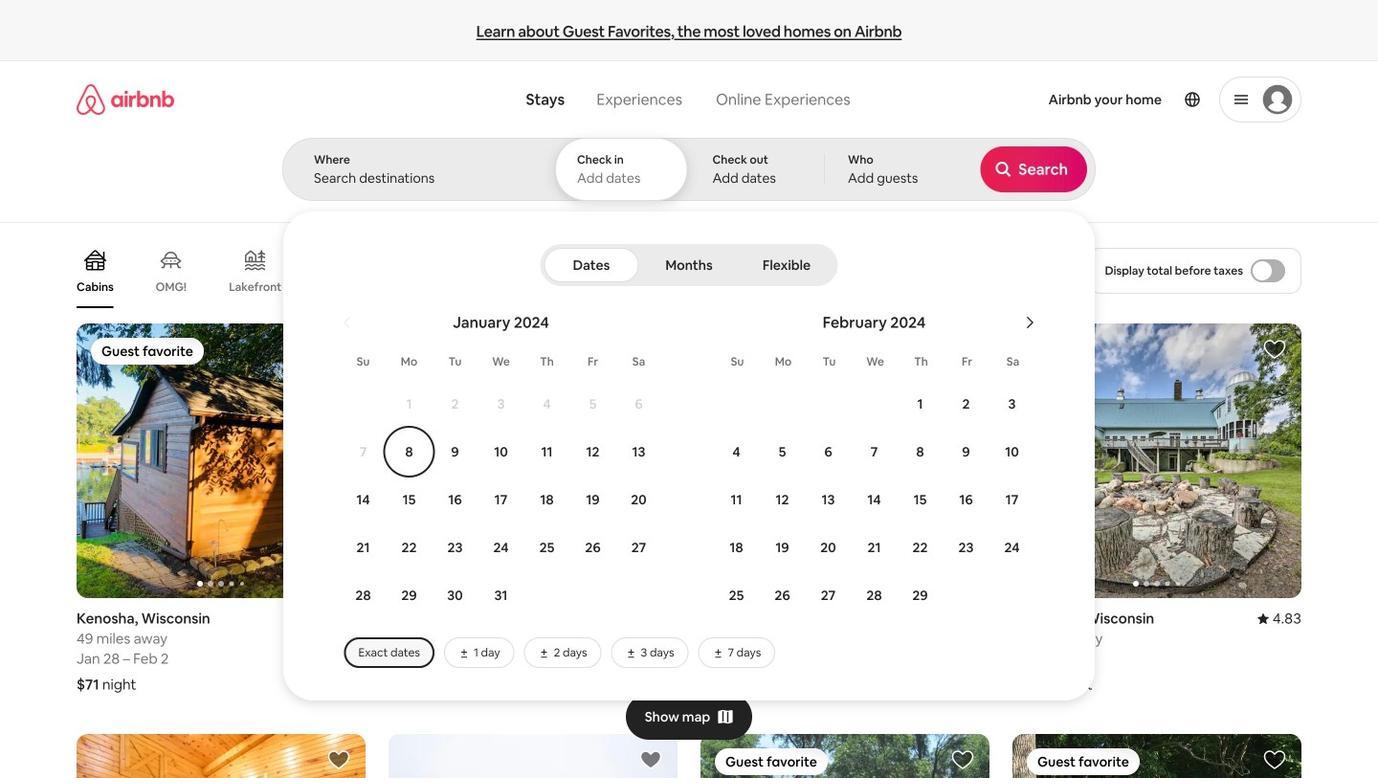 Task type: describe. For each thing, give the bounding box(es) containing it.
what can we help you find? tab list
[[511, 78, 699, 121]]

add to wishlist: porter, indiana image
[[951, 748, 974, 771]]

calendar application
[[306, 292, 1378, 668]]

add to wishlist: lake geneva, wisconsin image
[[951, 338, 974, 361]]

4.83 out of 5 average rating image
[[1258, 610, 1302, 628]]

add to wishlist: walworth, wisconsin image
[[1263, 338, 1286, 361]]

add to wishlist: mokena, illinois image
[[639, 748, 662, 771]]

add to wishlist: sawyer, michigan image
[[1263, 748, 1286, 771]]



Task type: vqa. For each thing, say whether or not it's contained in the screenshot.
Mon, Nov 6
no



Task type: locate. For each thing, give the bounding box(es) containing it.
tab list
[[544, 244, 834, 286]]

Search destinations field
[[314, 169, 523, 187]]

None search field
[[282, 61, 1378, 701]]

group
[[77, 234, 974, 308], [77, 324, 366, 598], [389, 324, 678, 598], [701, 324, 990, 598], [1013, 324, 1302, 598], [77, 734, 366, 778], [389, 734, 678, 778], [701, 734, 990, 778], [1013, 734, 1302, 778]]

tab panel
[[282, 138, 1378, 701]]

add to wishlist: trevor, wisconsin image
[[639, 338, 662, 361]]

profile element
[[881, 61, 1302, 138]]

add to wishlist: pontiac, illinois image
[[327, 748, 350, 771]]



